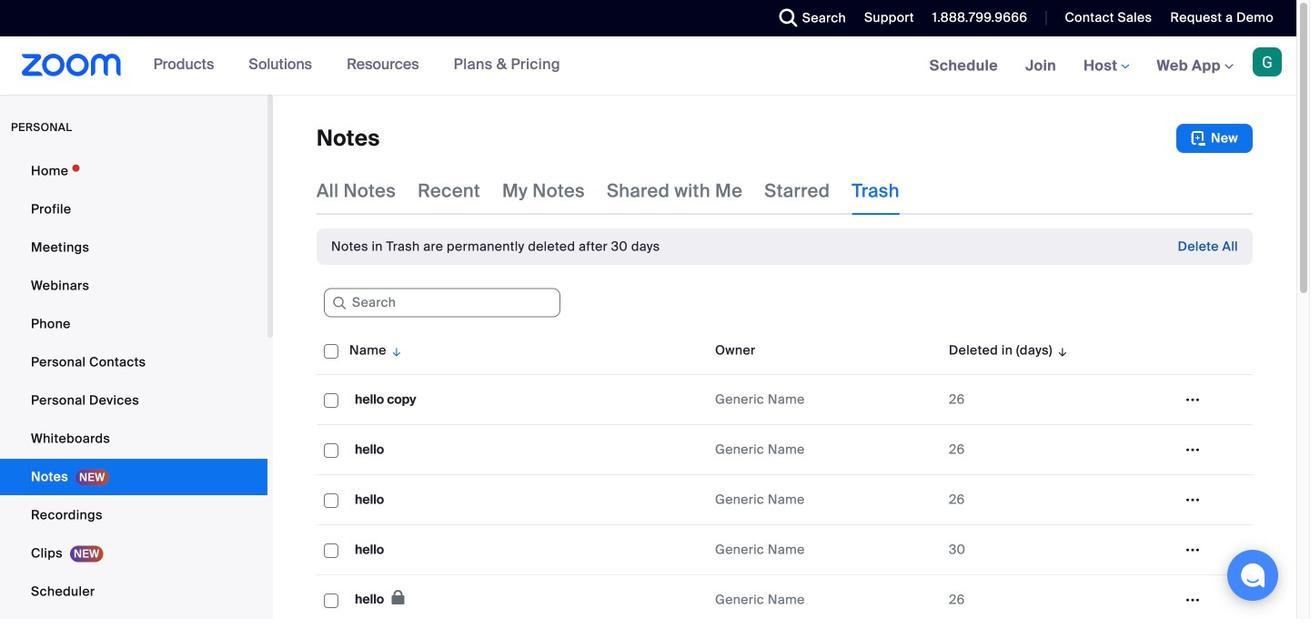 Task type: describe. For each thing, give the bounding box(es) containing it.
arrow down image
[[387, 340, 404, 361]]

2 more options for hello image from the top
[[1179, 592, 1208, 608]]

1 more options for hello image from the top
[[1179, 442, 1208, 458]]

personal menu menu
[[0, 153, 268, 619]]

zoom logo image
[[22, 54, 122, 76]]

Search text field
[[324, 288, 561, 317]]

2 more options for hello image from the top
[[1179, 542, 1208, 558]]



Task type: locate. For each thing, give the bounding box(es) containing it.
meetings navigation
[[916, 36, 1297, 96]]

0 vertical spatial more options for hello image
[[1179, 442, 1208, 458]]

application
[[317, 327, 1267, 619]]

more options for hello image
[[1179, 442, 1208, 458], [1179, 592, 1208, 608]]

more options for hello copy image
[[1179, 391, 1208, 408]]

0 vertical spatial more options for hello image
[[1179, 492, 1208, 508]]

tabs of all notes page tab list
[[317, 168, 900, 215]]

banner
[[0, 36, 1297, 96]]

arrow down image
[[1053, 340, 1070, 361]]

1 vertical spatial more options for hello image
[[1179, 542, 1208, 558]]

product information navigation
[[140, 36, 574, 95]]

alert
[[331, 238, 661, 256]]

open chat image
[[1241, 563, 1266, 588]]

more options for hello image
[[1179, 492, 1208, 508], [1179, 542, 1208, 558]]

profile picture image
[[1254, 47, 1283, 76]]

1 more options for hello image from the top
[[1179, 492, 1208, 508]]

1 vertical spatial more options for hello image
[[1179, 592, 1208, 608]]



Task type: vqa. For each thing, say whether or not it's contained in the screenshot.
Add to Yahoo Calendar image
no



